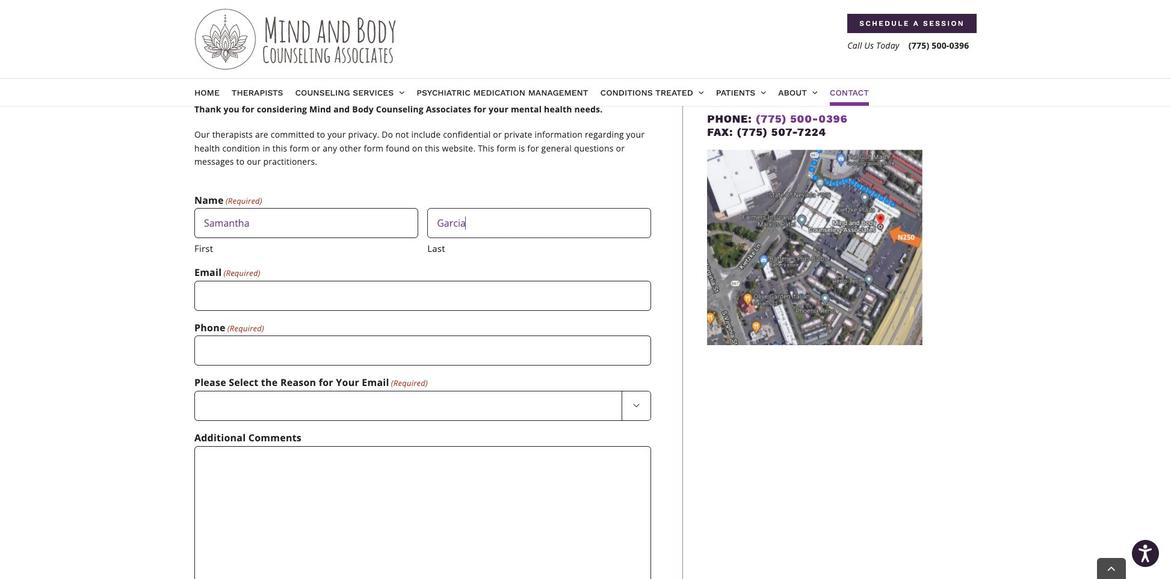 Task type: describe. For each thing, give the bounding box(es) containing it.
mind and body counseling services logo image
[[194, 6, 402, 72]]

open accessibe: accessibility options, statement and help image
[[1139, 545, 1152, 563]]

mbca map image
[[707, 150, 923, 346]]



Task type: locate. For each thing, give the bounding box(es) containing it.
None email field
[[194, 281, 651, 311]]

None text field
[[427, 208, 651, 238]]

None text field
[[194, 208, 418, 238], [194, 446, 651, 580], [194, 208, 418, 238], [194, 446, 651, 580]]

None telephone field
[[194, 336, 651, 366]]



